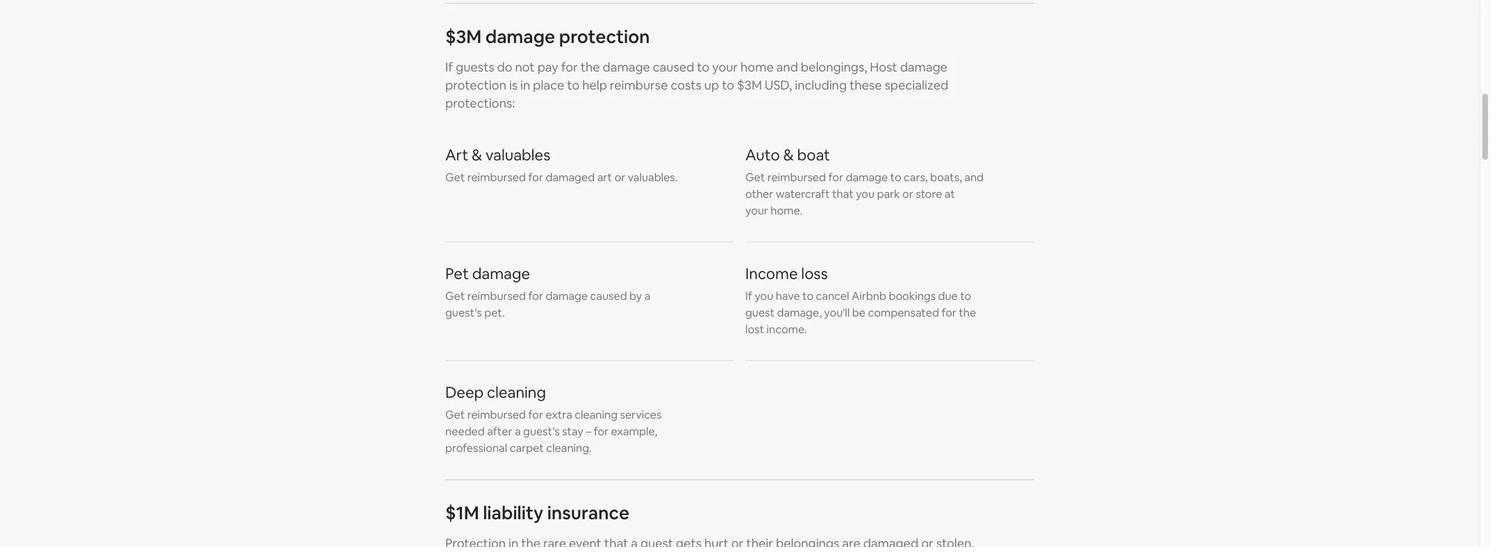Task type: locate. For each thing, give the bounding box(es) containing it.
park
[[877, 187, 900, 202]]

get up other on the top of the page
[[746, 170, 765, 185]]

1 vertical spatial or
[[903, 187, 913, 202]]

get
[[445, 170, 465, 185], [746, 170, 765, 185], [445, 289, 465, 304], [445, 408, 465, 423]]

including
[[795, 77, 847, 93]]

you inside 'auto & boat get reimbursed for damage to cars, boats, and other watercraft that you park or store at your home.'
[[856, 187, 875, 202]]

1 horizontal spatial and
[[965, 170, 984, 185]]

0 vertical spatial if
[[445, 59, 453, 75]]

damage up 'reimburse'
[[603, 59, 650, 75]]

and
[[777, 59, 798, 75], [965, 170, 984, 185]]

damage up not
[[485, 25, 555, 49]]

reimbursed inside art & valuables get reimbursed for damaged art or valuables.
[[467, 170, 526, 185]]

1 vertical spatial $3m
[[737, 77, 762, 93]]

1 horizontal spatial protection
[[559, 25, 650, 49]]

you
[[856, 187, 875, 202], [755, 289, 773, 304]]

to up park
[[890, 170, 902, 185]]

0 horizontal spatial and
[[777, 59, 798, 75]]

to left help
[[567, 77, 580, 93]]

1 horizontal spatial if
[[746, 289, 752, 304]]

other
[[746, 187, 773, 202]]

0 vertical spatial $3m
[[445, 25, 482, 49]]

1 horizontal spatial or
[[903, 187, 913, 202]]

or right art
[[615, 170, 625, 185]]

caused left "by"
[[590, 289, 627, 304]]

0 vertical spatial you
[[856, 187, 875, 202]]

0 horizontal spatial if
[[445, 59, 453, 75]]

caused
[[653, 59, 694, 75], [590, 289, 627, 304]]

1 horizontal spatial caused
[[653, 59, 694, 75]]

1 horizontal spatial cleaning
[[575, 408, 618, 423]]

reimbursed up after
[[467, 408, 526, 423]]

host
[[870, 59, 897, 75]]

for inside income loss if you have to cancel airbnb bookings due to guest damage, you'll be compensated for the lost income.
[[942, 306, 957, 320]]

0 vertical spatial and
[[777, 59, 798, 75]]

or inside 'auto & boat get reimbursed for damage to cars, boats, and other watercraft that you park or store at your home.'
[[903, 187, 913, 202]]

1 vertical spatial a
[[515, 425, 521, 439]]

get inside deep cleaning get reimbursed for extra cleaning services needed after a guest's stay – for example, professional carpet cleaning.
[[445, 408, 465, 423]]

watercraft
[[776, 187, 830, 202]]

0 horizontal spatial a
[[515, 425, 521, 439]]

if up guest
[[746, 289, 752, 304]]

0 vertical spatial a
[[645, 289, 651, 304]]

reimbursed for & valuables
[[467, 170, 526, 185]]

your home.
[[746, 204, 803, 218]]

and up usd, on the right top of the page
[[777, 59, 798, 75]]

damage right pet
[[472, 264, 530, 284]]

and right boats,
[[965, 170, 984, 185]]

art
[[445, 145, 468, 165]]

damage up park
[[846, 170, 888, 185]]

damage up specialized
[[900, 59, 948, 75]]

1 horizontal spatial you
[[856, 187, 875, 202]]

cancel
[[816, 289, 849, 304]]

reimbursed up watercraft
[[768, 170, 826, 185]]

a inside deep cleaning get reimbursed for extra cleaning services needed after a guest's stay – for example, professional carpet cleaning.
[[515, 425, 521, 439]]

reimbursed up "guest's pet." at the bottom left of the page
[[467, 289, 526, 304]]

you up guest
[[755, 289, 773, 304]]

get for auto & boat
[[746, 170, 765, 185]]

or
[[615, 170, 625, 185], [903, 187, 913, 202]]

reimbursed inside deep cleaning get reimbursed for extra cleaning services needed after a guest's stay – for example, professional carpet cleaning.
[[467, 408, 526, 423]]

0 horizontal spatial or
[[615, 170, 625, 185]]

guests
[[456, 59, 494, 75]]

get down 'art'
[[445, 170, 465, 185]]

if
[[445, 59, 453, 75], [746, 289, 752, 304]]

protection
[[559, 25, 650, 49], [445, 77, 506, 93]]

0 horizontal spatial caused
[[590, 289, 627, 304]]

get inside pet damage get reimbursed for damage caused by a guest's pet.
[[445, 289, 465, 304]]

a right "by"
[[645, 289, 651, 304]]

protection up help
[[559, 25, 650, 49]]

for inside 'auto & boat get reimbursed for damage to cars, boats, and other watercraft that you park or store at your home.'
[[829, 170, 843, 185]]

reimbursed inside pet damage get reimbursed for damage caused by a guest's pet.
[[467, 289, 526, 304]]

1 vertical spatial and
[[965, 170, 984, 185]]

caused up costs
[[653, 59, 694, 75]]

get for art & valuables
[[445, 170, 465, 185]]

caused inside if guests do not pay for the damage caused to your home and belongings, host damage protection is in place to help reimburse costs up to $3m usd, including these specialized protections:
[[653, 59, 694, 75]]

get up "needed"
[[445, 408, 465, 423]]

to right up
[[722, 77, 734, 93]]

guest's
[[523, 425, 560, 439]]

reimbursed for & boat
[[768, 170, 826, 185]]

reimbursed
[[467, 170, 526, 185], [768, 170, 826, 185], [467, 289, 526, 304], [467, 408, 526, 423]]

$1m
[[445, 502, 479, 525]]

to up damage, on the bottom of the page
[[803, 289, 814, 304]]

cleaning up after
[[487, 383, 546, 402]]

protection inside if guests do not pay for the damage caused to your home and belongings, host damage protection is in place to help reimburse costs up to $3m usd, including these specialized protections:
[[445, 77, 506, 93]]

protection down guests
[[445, 77, 506, 93]]

reimburse
[[610, 77, 668, 93]]

costs
[[671, 77, 702, 93]]

for
[[561, 59, 578, 75], [528, 170, 543, 185], [829, 170, 843, 185], [528, 289, 543, 304], [942, 306, 957, 320], [528, 408, 543, 423], [594, 425, 609, 439]]

the right the compensated
[[959, 306, 976, 320]]

usd,
[[765, 77, 792, 93]]

$3m
[[445, 25, 482, 49], [737, 77, 762, 93]]

get inside 'auto & boat get reimbursed for damage to cars, boats, and other watercraft that you park or store at your home.'
[[746, 170, 765, 185]]

boats,
[[930, 170, 962, 185]]

place
[[533, 77, 564, 93]]

$3m down home
[[737, 77, 762, 93]]

$3m up guests
[[445, 25, 482, 49]]

1 horizontal spatial the
[[959, 306, 976, 320]]

reimbursed down & valuables
[[467, 170, 526, 185]]

get down pet
[[445, 289, 465, 304]]

a right after
[[515, 425, 521, 439]]

1 horizontal spatial $3m
[[737, 77, 762, 93]]

0 horizontal spatial the
[[581, 59, 600, 75]]

0 vertical spatial or
[[615, 170, 625, 185]]

if left guests
[[445, 59, 453, 75]]

the
[[581, 59, 600, 75], [959, 306, 976, 320]]

0 horizontal spatial you
[[755, 289, 773, 304]]

reimbursed for cleaning
[[467, 408, 526, 423]]

airbnb
[[852, 289, 886, 304]]

a
[[645, 289, 651, 304], [515, 425, 521, 439]]

0 horizontal spatial cleaning
[[487, 383, 546, 402]]

$3m inside if guests do not pay for the damage caused to your home and belongings, host damage protection is in place to help reimburse costs up to $3m usd, including these specialized protections:
[[737, 77, 762, 93]]

1 vertical spatial the
[[959, 306, 976, 320]]

income
[[746, 264, 798, 284]]

damage,
[[777, 306, 822, 320]]

0 vertical spatial cleaning
[[487, 383, 546, 402]]

1 vertical spatial you
[[755, 289, 773, 304]]

get inside art & valuables get reimbursed for damaged art or valuables.
[[445, 170, 465, 185]]

and inside 'auto & boat get reimbursed for damage to cars, boats, and other watercraft that you park or store at your home.'
[[965, 170, 984, 185]]

reimbursed inside 'auto & boat get reimbursed for damage to cars, boats, and other watercraft that you park or store at your home.'
[[768, 170, 826, 185]]

a inside pet damage get reimbursed for damage caused by a guest's pet.
[[645, 289, 651, 304]]

your
[[712, 59, 738, 75]]

protections:
[[445, 95, 515, 111]]

specialized
[[885, 77, 949, 93]]

cleaning
[[487, 383, 546, 402], [575, 408, 618, 423]]

cleaning up – at left
[[575, 408, 618, 423]]

1 vertical spatial protection
[[445, 77, 506, 93]]

1 vertical spatial if
[[746, 289, 752, 304]]

1 vertical spatial caused
[[590, 289, 627, 304]]

to
[[697, 59, 710, 75], [567, 77, 580, 93], [722, 77, 734, 93], [890, 170, 902, 185], [803, 289, 814, 304], [960, 289, 971, 304]]

0 vertical spatial caused
[[653, 59, 694, 75]]

the up help
[[581, 59, 600, 75]]

1 horizontal spatial a
[[645, 289, 651, 304]]

0 horizontal spatial protection
[[445, 77, 506, 93]]

guest
[[746, 306, 775, 320]]

due
[[938, 289, 958, 304]]

damage
[[485, 25, 555, 49], [603, 59, 650, 75], [900, 59, 948, 75], [846, 170, 888, 185], [472, 264, 530, 284], [546, 289, 588, 304]]

store
[[916, 187, 942, 202]]

or down cars, on the right top of page
[[903, 187, 913, 202]]

0 vertical spatial the
[[581, 59, 600, 75]]

do
[[497, 59, 512, 75]]

you right that
[[856, 187, 875, 202]]



Task type: describe. For each thing, give the bounding box(es) containing it.
income loss if you have to cancel airbnb bookings due to guest damage, you'll be compensated for the lost income.
[[746, 264, 976, 337]]

insurance
[[547, 502, 629, 525]]

cars,
[[904, 170, 928, 185]]

& boat
[[783, 145, 830, 165]]

pay
[[538, 59, 558, 75]]

services
[[620, 408, 662, 423]]

needed
[[445, 425, 485, 439]]

stay
[[562, 425, 583, 439]]

and inside if guests do not pay for the damage caused to your home and belongings, host damage protection is in place to help reimburse costs up to $3m usd, including these specialized protections:
[[777, 59, 798, 75]]

is
[[509, 77, 518, 93]]

at
[[945, 187, 955, 202]]

$1m liability insurance
[[445, 502, 629, 525]]

lost income.
[[746, 323, 807, 337]]

damaged
[[546, 170, 595, 185]]

–
[[586, 425, 591, 439]]

for inside pet damage get reimbursed for damage caused by a guest's pet.
[[528, 289, 543, 304]]

you'll
[[824, 306, 850, 320]]

professional
[[445, 441, 507, 456]]

for inside if guests do not pay for the damage caused to your home and belongings, host damage protection is in place to help reimburse costs up to $3m usd, including these specialized protections:
[[561, 59, 578, 75]]

guest's pet.
[[445, 306, 505, 320]]

be
[[852, 306, 866, 320]]

reimbursed for damage
[[467, 289, 526, 304]]

compensated
[[868, 306, 939, 320]]

have
[[776, 289, 800, 304]]

carpet cleaning.
[[510, 441, 592, 456]]

if guests do not pay for the damage caused to your home and belongings, host damage protection is in place to help reimburse costs up to $3m usd, including these specialized protections:
[[445, 59, 949, 111]]

$3m damage protection
[[445, 25, 650, 49]]

art
[[597, 170, 612, 185]]

deep cleaning get reimbursed for extra cleaning services needed after a guest's stay – for example, professional carpet cleaning.
[[445, 383, 662, 456]]

belongings,
[[801, 59, 867, 75]]

0 horizontal spatial $3m
[[445, 25, 482, 49]]

damage left "by"
[[546, 289, 588, 304]]

pet
[[445, 264, 469, 284]]

these
[[850, 77, 882, 93]]

art & valuables get reimbursed for damaged art or valuables.
[[445, 145, 678, 185]]

to right the due
[[960, 289, 971, 304]]

extra
[[546, 408, 572, 423]]

example,
[[611, 425, 657, 439]]

pet damage get reimbursed for damage caused by a guest's pet.
[[445, 264, 651, 320]]

if inside income loss if you have to cancel airbnb bookings due to guest damage, you'll be compensated for the lost income.
[[746, 289, 752, 304]]

that
[[832, 187, 854, 202]]

home
[[741, 59, 774, 75]]

if inside if guests do not pay for the damage caused to your home and belongings, host damage protection is in place to help reimburse costs up to $3m usd, including these specialized protections:
[[445, 59, 453, 75]]

or inside art & valuables get reimbursed for damaged art or valuables.
[[615, 170, 625, 185]]

auto & boat get reimbursed for damage to cars, boats, and other watercraft that you park or store at your home.
[[746, 145, 984, 218]]

1 vertical spatial cleaning
[[575, 408, 618, 423]]

caused inside pet damage get reimbursed for damage caused by a guest's pet.
[[590, 289, 627, 304]]

loss
[[801, 264, 828, 284]]

bookings
[[889, 289, 936, 304]]

after
[[487, 425, 512, 439]]

auto
[[746, 145, 780, 165]]

you inside income loss if you have to cancel airbnb bookings due to guest damage, you'll be compensated for the lost income.
[[755, 289, 773, 304]]

in
[[520, 77, 530, 93]]

get for deep cleaning
[[445, 408, 465, 423]]

0 vertical spatial protection
[[559, 25, 650, 49]]

not
[[515, 59, 535, 75]]

get for pet damage
[[445, 289, 465, 304]]

deep
[[445, 383, 484, 402]]

the inside income loss if you have to cancel airbnb bookings due to guest damage, you'll be compensated for the lost income.
[[959, 306, 976, 320]]

to up up
[[697, 59, 710, 75]]

help
[[582, 77, 607, 93]]

damage inside 'auto & boat get reimbursed for damage to cars, boats, and other watercraft that you park or store at your home.'
[[846, 170, 888, 185]]

liability
[[483, 502, 544, 525]]

for inside art & valuables get reimbursed for damaged art or valuables.
[[528, 170, 543, 185]]

by
[[630, 289, 642, 304]]

the inside if guests do not pay for the damage caused to your home and belongings, host damage protection is in place to help reimburse costs up to $3m usd, including these specialized protections:
[[581, 59, 600, 75]]

up
[[704, 77, 719, 93]]

to inside 'auto & boat get reimbursed for damage to cars, boats, and other watercraft that you park or store at your home.'
[[890, 170, 902, 185]]

& valuables
[[472, 145, 551, 165]]

valuables.
[[628, 170, 678, 185]]



Task type: vqa. For each thing, say whether or not it's contained in the screenshot.
·
no



